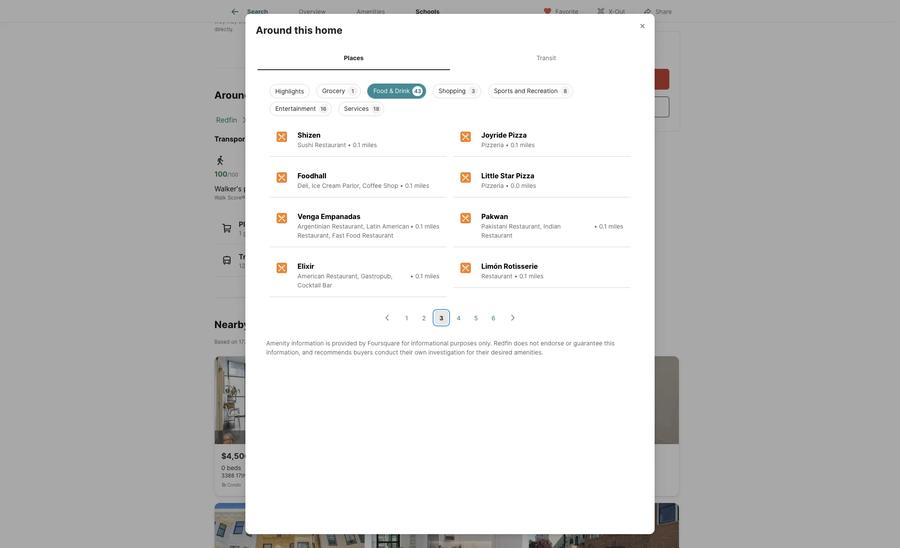 Task type: locate. For each thing, give the bounding box(es) containing it.
around 1731 15th st
[[214, 89, 311, 102]]

their left the own
[[400, 349, 413, 356]]

to inside guaranteed to be accurate. to verify school enrollment eligibility, contact the school district directly.
[[317, 18, 322, 25]]

0 horizontal spatial american
[[298, 273, 325, 280]]

1 horizontal spatial their
[[476, 349, 489, 356]]

1 vertical spatial 15th
[[251, 339, 262, 345]]

paradise down foodhall
[[319, 185, 348, 193]]

school down service
[[378, 18, 395, 25]]

food right fast
[[346, 232, 361, 239]]

® for walker's
[[242, 195, 245, 201]]

2 vertical spatial redfin
[[494, 340, 512, 347]]

on
[[231, 339, 237, 345]]

0 horizontal spatial or
[[276, 11, 281, 17]]

0 vertical spatial guarantee
[[283, 11, 308, 17]]

restaurant, down argentinian
[[298, 232, 330, 239]]

• inside the venga empanadas argentinian restaurant, latin american restaurant, fast food restaurant • 0.1 miles
[[410, 223, 414, 230]]

1 inside 1 'button'
[[405, 315, 408, 322]]

reference
[[488, 11, 512, 17]]

dolores
[[383, 116, 408, 124]]

to inside school service boundaries are intended to be used as a reference only; they may change and are not
[[449, 11, 454, 17]]

1 ® from the left
[[242, 195, 245, 201]]

0 horizontal spatial 100
[[214, 170, 227, 179]]

1731 up california link
[[253, 89, 275, 102]]

® for biker's
[[397, 195, 400, 201]]

score for rider's
[[313, 195, 328, 201]]

2 horizontal spatial and
[[515, 87, 525, 95]]

photo of 1863 mission st unit 402, san francisco, ca 94103 image
[[372, 504, 522, 549]]

does up amenities.
[[514, 340, 528, 347]]

score down walker's
[[228, 195, 242, 201]]

endorse up change
[[255, 11, 275, 17]]

miles
[[362, 141, 377, 149], [520, 141, 535, 149], [414, 182, 429, 190], [521, 182, 536, 190], [425, 223, 439, 230], [608, 223, 623, 230], [425, 273, 439, 280], [529, 273, 544, 280]]

pizza up '0.0' at the right
[[516, 172, 534, 180]]

1 score from the left
[[228, 195, 242, 201]]

verify
[[363, 18, 377, 25]]

pizzeria
[[481, 141, 504, 149], [481, 182, 504, 190]]

around down redfin does not endorse or guarantee this information.
[[256, 24, 292, 36]]

0 horizontal spatial paradise
[[244, 185, 272, 193]]

1 vertical spatial places
[[239, 220, 261, 229]]

does inside amenity information is provided by foursquare for informational purposes only. redfin does not endorse or guarantee this information, and recommends buyers conduct their own investigation for their desired amenities.
[[514, 340, 528, 347]]

0 vertical spatial around
[[256, 24, 292, 36]]

1 horizontal spatial score
[[313, 195, 328, 201]]

1 horizontal spatial /100
[[308, 172, 319, 178]]

school
[[378, 18, 395, 25], [478, 18, 494, 25]]

1 horizontal spatial american
[[382, 223, 409, 230]]

list box containing grocery
[[263, 81, 637, 116]]

0 horizontal spatial 0
[[221, 465, 225, 472]]

search
[[247, 8, 268, 15]]

1 vertical spatial 1731
[[239, 339, 250, 345]]

pizza right joyride
[[508, 131, 527, 140]]

2 horizontal spatial not
[[530, 340, 539, 347]]

2 horizontal spatial san
[[296, 116, 308, 124]]

this inside amenity information is provided by foursquare for informational purposes only. redfin does not endorse or guarantee this information, and recommends buyers conduct their own investigation for their desired amenities.
[[604, 340, 615, 347]]

2 vertical spatial not
[[530, 340, 539, 347]]

miles inside little star pizza pizzeria • 0.0 miles
[[521, 182, 536, 190]]

be down 'information.'
[[324, 18, 330, 25]]

photo of 3388 17th st, san francisco, ca 94110 image
[[214, 357, 365, 445]]

0 vertical spatial american
[[382, 223, 409, 230]]

1 horizontal spatial 0
[[314, 230, 317, 237]]

2 school from the left
[[478, 18, 494, 25]]

information,
[[266, 349, 300, 356]]

places inside tab
[[344, 54, 364, 61]]

restaurant inside the venga empanadas argentinian restaurant, latin american restaurant, fast food restaurant • 0.1 miles
[[362, 232, 393, 239]]

coffee
[[362, 182, 382, 190]]

0 horizontal spatial 3
[[439, 315, 443, 322]]

redfin for redfin does not endorse or guarantee this information.
[[214, 11, 230, 17]]

change
[[238, 18, 257, 25]]

and down information
[[302, 349, 313, 356]]

tab list up home
[[214, 0, 462, 22]]

1 left '2' "button"
[[405, 315, 408, 322]]

argentinian
[[298, 223, 330, 230]]

restaurant down the pakistani
[[481, 232, 513, 239]]

paradise inside biker's paradise bike score ®
[[394, 185, 423, 193]]

1 their from the left
[[400, 349, 413, 356]]

tab list
[[214, 0, 462, 22], [256, 45, 644, 70]]

x-
[[609, 8, 615, 15]]

1 horizontal spatial are
[[417, 11, 425, 17]]

around this home dialog
[[245, 14, 655, 535]]

not down redfin does not endorse or guarantee this information.
[[278, 18, 286, 25]]

3 score from the left
[[383, 195, 397, 201]]

parks
[[319, 230, 335, 237]]

2 horizontal spatial score
[[383, 195, 397, 201]]

based on 1731 15th st near san francisco
[[214, 339, 317, 345]]

15th up entertainment
[[277, 89, 299, 102]]

100 /100 up "deli,"
[[295, 170, 319, 179]]

places for places 1 grocery, 37 restaurants, 0 parks
[[239, 220, 261, 229]]

3 ® from the left
[[397, 195, 400, 201]]

restaurant down 'limón'
[[481, 273, 513, 280]]

/100 up ice
[[308, 172, 319, 178]]

walker's
[[214, 185, 242, 193]]

places down guaranteed to be accurate. to verify school enrollment eligibility, contact the school district directly.
[[344, 54, 364, 61]]

0 vertical spatial 3
[[472, 88, 475, 95]]

favorite
[[556, 8, 578, 15]]

san down bath
[[256, 473, 265, 479]]

100 for rider's
[[295, 170, 308, 179]]

grocery
[[322, 87, 345, 95]]

francisco
[[310, 116, 342, 124], [293, 339, 317, 345]]

transit up recreation
[[536, 54, 556, 61]]

0 horizontal spatial • 0.1 miles
[[410, 273, 439, 280]]

0 horizontal spatial not
[[245, 11, 253, 17]]

0 vertical spatial transit
[[536, 54, 556, 61]]

be
[[456, 11, 462, 17], [324, 18, 330, 25]]

1 vertical spatial does
[[514, 340, 528, 347]]

1 horizontal spatial and
[[302, 349, 313, 356]]

100 /100
[[214, 170, 238, 179], [295, 170, 319, 179]]

conduct
[[375, 349, 398, 356]]

score down ice
[[313, 195, 328, 201]]

•
[[348, 141, 351, 149], [506, 141, 509, 149], [400, 182, 403, 190], [506, 182, 509, 190], [410, 223, 414, 230], [594, 223, 597, 230], [410, 273, 414, 280], [514, 273, 518, 280]]

1 vertical spatial this
[[294, 24, 313, 36]]

pizzeria down little
[[481, 182, 504, 190]]

for right foursquare
[[402, 340, 409, 347]]

own
[[415, 349, 427, 356]]

score inside rider's paradise transit score ®
[[313, 195, 328, 201]]

american restaurant, gastropub, cocktail bar
[[298, 273, 393, 289]]

food
[[373, 87, 388, 95], [346, 232, 361, 239]]

school service boundaries are intended to be used as a reference only; they may change and are not
[[214, 11, 525, 25]]

® right walk
[[242, 195, 245, 201]]

or inside amenity information is provided by foursquare for informational purposes only. redfin does not endorse or guarantee this information, and recommends buyers conduct their own investigation for their desired amenities.
[[566, 340, 572, 347]]

1 vertical spatial endorse
[[541, 340, 564, 347]]

0 horizontal spatial does
[[232, 11, 244, 17]]

to up contact on the top of the page
[[449, 11, 454, 17]]

venga
[[298, 213, 319, 221]]

around this home element
[[256, 14, 353, 37]]

their down only.
[[476, 349, 489, 356]]

100 up walker's
[[214, 170, 227, 179]]

paradise right biker's
[[394, 185, 423, 193]]

0.1 inside the venga empanadas argentinian restaurant, latin american restaurant, fast food restaurant • 0.1 miles
[[415, 223, 423, 230]]

around for around 1731 15th st
[[214, 89, 251, 102]]

endorse up amenities.
[[541, 340, 564, 347]]

bath
[[253, 465, 266, 472]]

does
[[232, 11, 244, 17], [514, 340, 528, 347]]

/100 for rider's
[[308, 172, 319, 178]]

are up enrollment
[[417, 11, 425, 17]]

0 vertical spatial to
[[449, 11, 454, 17]]

1 left grocery,
[[239, 230, 242, 237]]

15th down nearby rentals
[[251, 339, 262, 345]]

places inside places 1 grocery, 37 restaurants, 0 parks
[[239, 220, 261, 229]]

0 vertical spatial redfin
[[214, 11, 230, 17]]

grocery,
[[243, 230, 267, 237]]

to
[[449, 11, 454, 17], [317, 18, 322, 25]]

be up contact on the top of the page
[[456, 11, 462, 17]]

restaurant, up bar
[[326, 273, 359, 280]]

1 horizontal spatial for
[[467, 349, 474, 356]]

0 vertical spatial 0
[[314, 230, 317, 237]]

st up entertainment
[[301, 89, 311, 102]]

2 100 from the left
[[295, 170, 308, 179]]

0 horizontal spatial endorse
[[255, 11, 275, 17]]

restaurant inside pakistani restaurant, indian restaurant
[[481, 232, 513, 239]]

a
[[484, 11, 487, 17]]

1 vertical spatial guarantee
[[573, 340, 603, 347]]

1 horizontal spatial around
[[256, 24, 292, 36]]

1 horizontal spatial 3
[[472, 88, 475, 95]]

1 horizontal spatial not
[[278, 18, 286, 25]]

0 vertical spatial this
[[309, 11, 318, 17]]

1 pizzeria from the top
[[481, 141, 504, 149]]

tab list containing search
[[214, 0, 462, 22]]

eligibility,
[[424, 18, 446, 25]]

to down overview
[[317, 18, 322, 25]]

cocktail
[[298, 282, 321, 289]]

0 horizontal spatial food
[[346, 232, 361, 239]]

shop
[[383, 182, 398, 190]]

1 /100 from the left
[[227, 172, 238, 178]]

® down shop
[[397, 195, 400, 201]]

schools
[[416, 8, 440, 15]]

transit down grocery,
[[239, 253, 263, 261]]

francisco down 16
[[310, 116, 342, 124]]

district
[[495, 18, 512, 25]]

2 horizontal spatial paradise
[[394, 185, 423, 193]]

1 horizontal spatial to
[[449, 11, 454, 17]]

1 horizontal spatial 100
[[295, 170, 308, 179]]

foodhall deli, ice cream parlor, coffee shop • 0.1 miles
[[298, 172, 429, 190]]

&
[[389, 87, 393, 95]]

redfin up transportation
[[216, 116, 237, 124]]

pizzeria down joyride
[[481, 141, 504, 149]]

0 inside places 1 grocery, 37 restaurants, 0 parks
[[314, 230, 317, 237]]

san down entertainment
[[296, 116, 308, 124]]

little
[[481, 172, 499, 180]]

1 100 from the left
[[214, 170, 227, 179]]

0.1
[[353, 141, 360, 149], [511, 141, 518, 149], [405, 182, 413, 190], [415, 223, 423, 230], [599, 223, 607, 230], [415, 273, 423, 280], [519, 273, 527, 280]]

2 ® from the left
[[328, 195, 331, 201]]

tab list containing places
[[256, 45, 644, 70]]

near
[[270, 339, 281, 345]]

transit
[[536, 54, 556, 61], [295, 195, 312, 201], [239, 253, 263, 261]]

/100 up walker's
[[227, 172, 238, 178]]

list box inside 'around this home' dialog
[[263, 81, 637, 116]]

transit down rider's
[[295, 195, 312, 201]]

0 horizontal spatial /100
[[227, 172, 238, 178]]

ice
[[312, 182, 320, 190]]

redfin
[[214, 11, 230, 17], [216, 116, 237, 124], [494, 340, 512, 347]]

and down the search
[[258, 18, 267, 25]]

0 vertical spatial • 0.1 miles
[[594, 223, 623, 230]]

0 vertical spatial does
[[232, 11, 244, 17]]

1 vertical spatial around
[[214, 89, 251, 102]]

paradise inside walker's paradise walk score ®
[[244, 185, 272, 193]]

paradise inside rider's paradise transit score ®
[[319, 185, 348, 193]]

endorse inside amenity information is provided by foursquare for informational purposes only. redfin does not endorse or guarantee this information, and recommends buyers conduct their own investigation for their desired amenities.
[[541, 340, 564, 347]]

used
[[463, 11, 475, 17]]

1 horizontal spatial transit
[[295, 195, 312, 201]]

2 vertical spatial this
[[604, 340, 615, 347]]

school down a
[[478, 18, 494, 25]]

guarantee inside amenity information is provided by foursquare for informational purposes only. redfin does not endorse or guarantee this information, and recommends buyers conduct their own investigation for their desired amenities.
[[573, 340, 603, 347]]

francisco left the is
[[293, 339, 317, 345]]

0.1 inside joyride pizza pizzeria • 0.1 miles
[[511, 141, 518, 149]]

pakistani restaurant, indian restaurant
[[481, 223, 561, 239]]

3 button
[[434, 311, 448, 325]]

0.1 inside limón rotisserie restaurant • 0.1 miles
[[519, 273, 527, 280]]

food inside the venga empanadas argentinian restaurant, latin american restaurant, fast food restaurant • 0.1 miles
[[346, 232, 361, 239]]

2 vertical spatial san
[[256, 473, 265, 479]]

american up cocktail
[[298, 273, 325, 280]]

® inside biker's paradise bike score ®
[[397, 195, 400, 201]]

not up change
[[245, 11, 253, 17]]

0 vertical spatial and
[[258, 18, 267, 25]]

1 vertical spatial be
[[324, 18, 330, 25]]

recommends
[[315, 349, 352, 356]]

1 vertical spatial not
[[278, 18, 286, 25]]

2 pizzeria from the top
[[481, 182, 504, 190]]

places up grocery,
[[239, 220, 261, 229]]

0 vertical spatial st
[[301, 89, 311, 102]]

san up information,
[[282, 339, 292, 345]]

0 horizontal spatial score
[[228, 195, 242, 201]]

redfin inside amenity information is provided by foursquare for informational purposes only. redfin does not endorse or guarantee this information, and recommends buyers conduct their own investigation for their desired amenities.
[[494, 340, 512, 347]]

food left &
[[373, 87, 388, 95]]

® down the cream
[[328, 195, 331, 201]]

0 vertical spatial food
[[373, 87, 388, 95]]

around inside dialog
[[256, 24, 292, 36]]

3388 17th st, san francisco, ca 94110
[[221, 473, 317, 479]]

be inside school service boundaries are intended to be used as a reference only; they may change and are not
[[456, 11, 462, 17]]

redfin up desired
[[494, 340, 512, 347]]

0 horizontal spatial school
[[378, 18, 395, 25]]

parlor,
[[342, 182, 361, 190]]

1 vertical spatial or
[[566, 340, 572, 347]]

2 their from the left
[[476, 349, 489, 356]]

0 vertical spatial be
[[456, 11, 462, 17]]

1 100 /100 from the left
[[214, 170, 238, 179]]

restaurant down latin
[[362, 232, 393, 239]]

is
[[326, 340, 330, 347]]

endorse
[[255, 11, 275, 17], [541, 340, 564, 347]]

1731 right the on at left bottom
[[239, 339, 250, 345]]

for down purposes
[[467, 349, 474, 356]]

restaurant down the shizen
[[315, 141, 346, 149]]

0 up 3388
[[221, 465, 225, 472]]

tab list up shopping
[[256, 45, 644, 70]]

are down redfin does not endorse or guarantee this information.
[[269, 18, 277, 25]]

2 vertical spatial transit
[[239, 253, 263, 261]]

restaurant, left indian
[[509, 223, 542, 230]]

0 horizontal spatial ®
[[242, 195, 245, 201]]

1 horizontal spatial • 0.1 miles
[[594, 223, 623, 230]]

1 horizontal spatial be
[[456, 11, 462, 17]]

directly.
[[214, 26, 234, 33]]

redfin up they
[[214, 11, 230, 17]]

1 vertical spatial • 0.1 miles
[[410, 273, 439, 280]]

2 /100 from the left
[[308, 172, 319, 178]]

0 vertical spatial places
[[344, 54, 364, 61]]

american right latin
[[382, 223, 409, 230]]

and
[[258, 18, 267, 25], [515, 87, 525, 95], [302, 349, 313, 356]]

accurate.
[[331, 18, 354, 25]]

condo
[[227, 483, 241, 488]]

provided
[[332, 340, 357, 347]]

0 left the parks
[[314, 230, 317, 237]]

0 vertical spatial 15th
[[277, 89, 299, 102]]

1 paradise from the left
[[244, 185, 272, 193]]

st left near
[[263, 339, 269, 345]]

out
[[615, 8, 625, 15]]

1 inside places 1 grocery, 37 restaurants, 0 parks
[[239, 230, 242, 237]]

1 vertical spatial st
[[263, 339, 269, 345]]

1 horizontal spatial san
[[282, 339, 292, 345]]

100 /100 up walker's
[[214, 170, 238, 179]]

6
[[492, 315, 495, 322]]

miles inside joyride pizza pizzeria • 0.1 miles
[[520, 141, 535, 149]]

0 horizontal spatial their
[[400, 349, 413, 356]]

/100
[[227, 172, 238, 178], [308, 172, 319, 178]]

list box
[[263, 81, 637, 116]]

restaurant inside shizen sushi restaurant • 0.1 miles
[[315, 141, 346, 149]]

miles inside the venga empanadas argentinian restaurant, latin american restaurant, fast food restaurant • 0.1 miles
[[425, 223, 439, 230]]

1 vertical spatial transit
[[295, 195, 312, 201]]

1 horizontal spatial 100 /100
[[295, 170, 319, 179]]

3 paradise from the left
[[394, 185, 423, 193]]

score down biker's
[[383, 195, 397, 201]]

entertainment
[[275, 105, 316, 112]]

• inside joyride pizza pizzeria • 0.1 miles
[[506, 141, 509, 149]]

1 vertical spatial pizza
[[516, 172, 534, 180]]

redfin for redfin
[[216, 116, 237, 124]]

indian
[[543, 223, 561, 230]]

100 up "deli,"
[[295, 170, 308, 179]]

restaurant inside limón rotisserie restaurant • 0.1 miles
[[481, 273, 513, 280]]

® inside rider's paradise transit score ®
[[328, 195, 331, 201]]

0 horizontal spatial to
[[317, 18, 322, 25]]

1 horizontal spatial does
[[514, 340, 528, 347]]

and right sports
[[515, 87, 525, 95]]

® inside walker's paradise walk score ®
[[242, 195, 245, 201]]

intended
[[426, 11, 448, 17]]

• 0.1 miles for pakwan
[[594, 223, 623, 230]]

paradise right walker's
[[244, 185, 272, 193]]

0 vertical spatial or
[[276, 11, 281, 17]]

4
[[457, 315, 461, 322]]

0 horizontal spatial around
[[214, 89, 251, 102]]

does up may
[[232, 11, 244, 17]]

®
[[242, 195, 245, 201], [328, 195, 331, 201], [397, 195, 400, 201]]

0 horizontal spatial guarantee
[[283, 11, 308, 17]]

0 vertical spatial pizzeria
[[481, 141, 504, 149]]

100 /100 for rider's
[[295, 170, 319, 179]]

x-out
[[609, 8, 625, 15]]

1 vertical spatial san
[[282, 339, 292, 345]]

san francisco link
[[296, 116, 342, 124]]

miles inside limón rotisserie restaurant • 0.1 miles
[[529, 273, 544, 280]]

score inside biker's paradise bike score ®
[[383, 195, 397, 201]]

3 right '2' "button"
[[439, 315, 443, 322]]

around
[[256, 24, 292, 36], [214, 89, 251, 102]]

1 vertical spatial for
[[467, 349, 474, 356]]

1731
[[253, 89, 275, 102], [239, 339, 250, 345]]

2 100 /100 from the left
[[295, 170, 319, 179]]

0 vertical spatial not
[[245, 11, 253, 17]]

around up redfin link
[[214, 89, 251, 102]]

2 paradise from the left
[[319, 185, 348, 193]]

3 right shopping
[[472, 88, 475, 95]]

purposes
[[450, 340, 477, 347]]

2 score from the left
[[313, 195, 328, 201]]

paradise for biker's paradise
[[394, 185, 423, 193]]

100 /100 for walker's
[[214, 170, 238, 179]]

0.1 inside foodhall deli, ice cream parlor, coffee shop • 0.1 miles
[[405, 182, 413, 190]]

cream
[[322, 182, 341, 190]]

not up amenities.
[[530, 340, 539, 347]]

1 horizontal spatial st
[[301, 89, 311, 102]]

score inside walker's paradise walk score ®
[[228, 195, 242, 201]]

1 vertical spatial and
[[515, 87, 525, 95]]

san
[[296, 116, 308, 124], [282, 339, 292, 345], [256, 473, 265, 479]]

0 vertical spatial 1731
[[253, 89, 275, 102]]

for
[[402, 340, 409, 347], [467, 349, 474, 356]]

pizzeria inside joyride pizza pizzeria • 0.1 miles
[[481, 141, 504, 149]]

• inside shizen sushi restaurant • 0.1 miles
[[348, 141, 351, 149]]

0 horizontal spatial are
[[269, 18, 277, 25]]

pakwan
[[481, 213, 508, 221]]

3
[[472, 88, 475, 95], [439, 315, 443, 322]]

6 button
[[486, 311, 500, 325]]

mission
[[356, 116, 381, 124]]

0 horizontal spatial be
[[324, 18, 330, 25]]

0 vertical spatial tab list
[[214, 0, 462, 22]]

43
[[414, 88, 421, 95]]



Task type: vqa. For each thing, say whether or not it's contained in the screenshot.
the rightmost BE
yes



Task type: describe. For each thing, give the bounding box(es) containing it.
amenity information is provided by foursquare for informational purposes only. redfin does not endorse or guarantee this information, and recommends buyers conduct their own investigation for their desired amenities.
[[266, 340, 615, 356]]

rentals
[[252, 319, 286, 331]]

pakistani
[[481, 223, 507, 230]]

amenities tab
[[341, 1, 400, 22]]

0 beds
[[221, 465, 241, 472]]

francisco,
[[267, 473, 292, 479]]

latin
[[366, 223, 381, 230]]

0 vertical spatial are
[[417, 11, 425, 17]]

0.0
[[511, 182, 520, 190]]

the
[[468, 18, 476, 25]]

recreation
[[527, 87, 558, 95]]

5 button
[[469, 311, 483, 325]]

paradise for rider's paradise
[[319, 185, 348, 193]]

guaranteed to be accurate. to verify school enrollment eligibility, contact the school district directly.
[[214, 18, 512, 33]]

ca
[[293, 473, 301, 479]]

score for biker's
[[383, 195, 397, 201]]

deli,
[[298, 182, 310, 190]]

transit inside transit button
[[239, 253, 263, 261]]

california
[[251, 116, 282, 124]]

as
[[477, 11, 482, 17]]

0 horizontal spatial 1731
[[239, 339, 250, 345]]

and inside amenity information is provided by foursquare for informational purposes only. redfin does not endorse or guarantee this information, and recommends buyers conduct their own investigation for their desired amenities.
[[302, 349, 313, 356]]

be inside guaranteed to be accurate. to verify school enrollment eligibility, contact the school district directly.
[[324, 18, 330, 25]]

around this home
[[256, 24, 342, 36]]

0 vertical spatial san
[[296, 116, 308, 124]]

not inside school service boundaries are intended to be used as a reference only; they may change and are not
[[278, 18, 286, 25]]

0.1 inside shizen sushi restaurant • 0.1 miles
[[353, 141, 360, 149]]

restaurants,
[[278, 230, 312, 237]]

100 for walker's
[[214, 170, 227, 179]]

only;
[[513, 11, 525, 17]]

• 0.1 miles for elixir
[[410, 273, 439, 280]]

0 vertical spatial for
[[402, 340, 409, 347]]

and inside list box
[[515, 87, 525, 95]]

joyride pizza pizzeria • 0.1 miles
[[481, 131, 535, 149]]

school
[[350, 11, 367, 17]]

they
[[214, 18, 225, 25]]

37
[[269, 230, 276, 237]]

sports and recreation
[[494, 87, 558, 95]]

paradise for walker's paradise
[[244, 185, 272, 193]]

1 vertical spatial francisco
[[293, 339, 317, 345]]

2 button
[[417, 311, 431, 325]]

favorite button
[[536, 2, 586, 20]]

foursquare
[[368, 340, 400, 347]]

1 bath
[[248, 465, 266, 472]]

overview tab
[[283, 1, 341, 22]]

transit inside rider's paradise transit score ®
[[295, 195, 312, 201]]

biker's paradise bike score ®
[[371, 185, 423, 201]]

mission dolores link
[[356, 116, 408, 124]]

redfin link
[[216, 116, 237, 124]]

by
[[359, 340, 366, 347]]

fast
[[332, 232, 344, 239]]

• inside limón rotisserie restaurant • 0.1 miles
[[514, 273, 518, 280]]

tab list inside 'around this home' dialog
[[256, 45, 644, 70]]

service
[[368, 11, 386, 17]]

1 up services on the left top of the page
[[351, 88, 354, 95]]

restaurant, inside american restaurant, gastropub, cocktail bar
[[326, 273, 359, 280]]

only.
[[479, 340, 492, 347]]

94110
[[302, 473, 317, 479]]

empanadas
[[321, 213, 360, 221]]

places for places
[[344, 54, 364, 61]]

limón
[[481, 262, 502, 271]]

sushi
[[298, 141, 313, 149]]

boundaries
[[388, 11, 415, 17]]

0 vertical spatial endorse
[[255, 11, 275, 17]]

1 school from the left
[[378, 18, 395, 25]]

1 horizontal spatial 15th
[[277, 89, 299, 102]]

guaranteed
[[288, 18, 316, 25]]

venga empanadas argentinian restaurant, latin american restaurant, fast food restaurant • 0.1 miles
[[298, 213, 439, 239]]

score for walker's
[[228, 195, 242, 201]]

0 horizontal spatial st
[[263, 339, 269, 345]]

miles inside foodhall deli, ice cream parlor, coffee shop • 0.1 miles
[[414, 182, 429, 190]]

sports
[[494, 87, 513, 95]]

information.
[[320, 11, 349, 17]]

0 horizontal spatial san
[[256, 473, 265, 479]]

star
[[500, 172, 514, 180]]

transit inside transit tab
[[536, 54, 556, 61]]

american inside the venga empanadas argentinian restaurant, latin american restaurant, fast food restaurant • 0.1 miles
[[382, 223, 409, 230]]

around for around this home
[[256, 24, 292, 36]]

limón rotisserie restaurant • 0.1 miles
[[481, 262, 544, 280]]

transportation
[[214, 135, 265, 144]]

• inside foodhall deli, ice cream parlor, coffee shop • 0.1 miles
[[400, 182, 403, 190]]

schools tab
[[400, 1, 455, 22]]

places tab
[[258, 47, 450, 69]]

search link
[[230, 7, 268, 17]]

1 horizontal spatial 1731
[[253, 89, 275, 102]]

photo of 87 elgin park, san francisco, ca 94103 image
[[214, 504, 365, 549]]

/100 for walker's
[[227, 172, 238, 178]]

and inside school service boundaries are intended to be used as a reference only; they may change and are not
[[258, 18, 267, 25]]

may
[[227, 18, 237, 25]]

restaurant, inside pakistani restaurant, indian restaurant
[[509, 223, 542, 230]]

3 inside button
[[439, 315, 443, 322]]

walk
[[214, 195, 226, 201]]

to
[[356, 18, 362, 25]]

17th
[[236, 473, 246, 479]]

home
[[315, 24, 342, 36]]

not inside amenity information is provided by foursquare for informational purposes only. redfin does not endorse or guarantee this information, and recommends buyers conduct their own investigation for their desired amenities.
[[530, 340, 539, 347]]

nearby rentals
[[214, 319, 286, 331]]

information
[[291, 340, 324, 347]]

restaurant, down empanadas
[[332, 223, 365, 230]]

pizza inside little star pizza pizzeria • 0.0 miles
[[516, 172, 534, 180]]

based
[[214, 339, 230, 345]]

walker's paradise walk score ®
[[214, 185, 272, 201]]

informational
[[411, 340, 448, 347]]

transit tab
[[450, 47, 643, 69]]

share
[[655, 8, 672, 15]]

contact
[[448, 18, 467, 25]]

shopping
[[439, 87, 466, 95]]

16
[[320, 106, 326, 112]]

photo of 3626 17th st, san francisco, ca 94114 image
[[529, 357, 679, 445]]

x-out button
[[589, 2, 632, 20]]

bike
[[371, 195, 381, 201]]

gastropub,
[[361, 273, 393, 280]]

joyride
[[481, 131, 507, 140]]

1 vertical spatial 0
[[221, 465, 225, 472]]

places 1 grocery, 37 restaurants, 0 parks
[[239, 220, 335, 237]]

1 up the st, in the bottom of the page
[[248, 465, 251, 472]]

• inside little star pizza pizzeria • 0.0 miles
[[506, 182, 509, 190]]

1 button
[[400, 311, 414, 325]]

$4,500
[[221, 452, 250, 461]]

amenities
[[357, 8, 385, 15]]

1 horizontal spatial food
[[373, 87, 388, 95]]

miles inside shizen sushi restaurant • 0.1 miles
[[362, 141, 377, 149]]

pizza inside joyride pizza pizzeria • 0.1 miles
[[508, 131, 527, 140]]

investigation
[[428, 349, 465, 356]]

california link
[[251, 116, 282, 124]]

photo of 45 dorland st unit 4, san francisco, ca 94110 image
[[529, 504, 679, 549]]

redfin does not endorse or guarantee this information.
[[214, 11, 349, 17]]

overview
[[299, 8, 326, 15]]

rotisserie
[[504, 262, 538, 271]]

0 vertical spatial francisco
[[310, 116, 342, 124]]

american inside american restaurant, gastropub, cocktail bar
[[298, 273, 325, 280]]

® for rider's
[[328, 195, 331, 201]]

mission dolores
[[356, 116, 408, 124]]

pizzeria inside little star pizza pizzeria • 0.0 miles
[[481, 182, 504, 190]]



